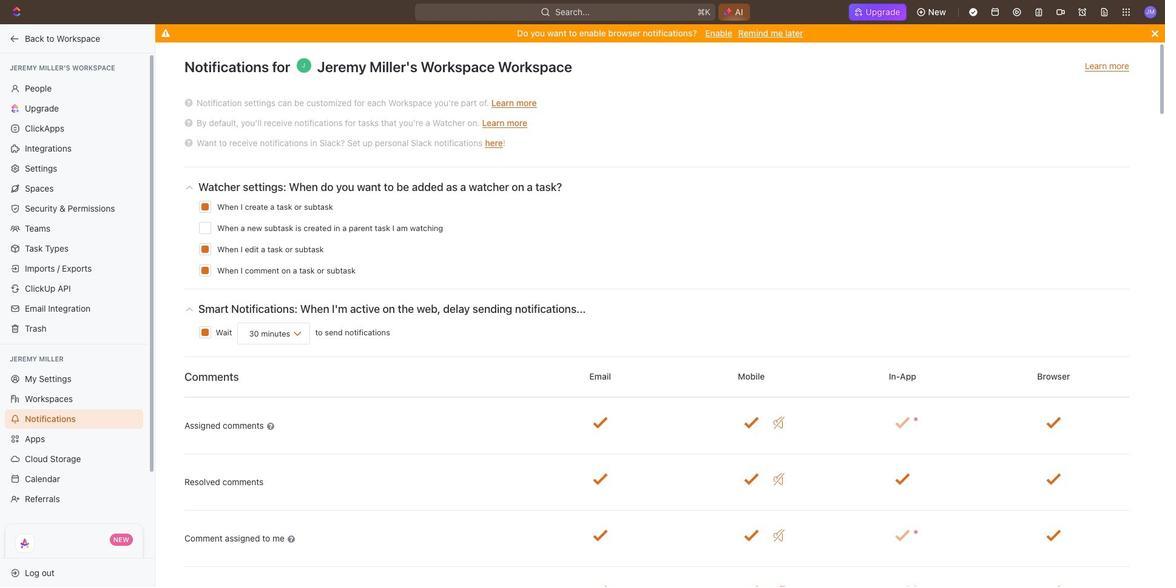 Task type: describe. For each thing, give the bounding box(es) containing it.
1 off image from the top
[[774, 417, 785, 429]]

off image
[[774, 530, 785, 542]]

2 off image from the top
[[774, 473, 785, 486]]



Task type: vqa. For each thing, say whether or not it's contained in the screenshot.
first off icon from the top
yes



Task type: locate. For each thing, give the bounding box(es) containing it.
1 vertical spatial off image
[[774, 473, 785, 486]]

0 vertical spatial off image
[[774, 417, 785, 429]]

off image
[[774, 417, 785, 429], [774, 473, 785, 486]]



